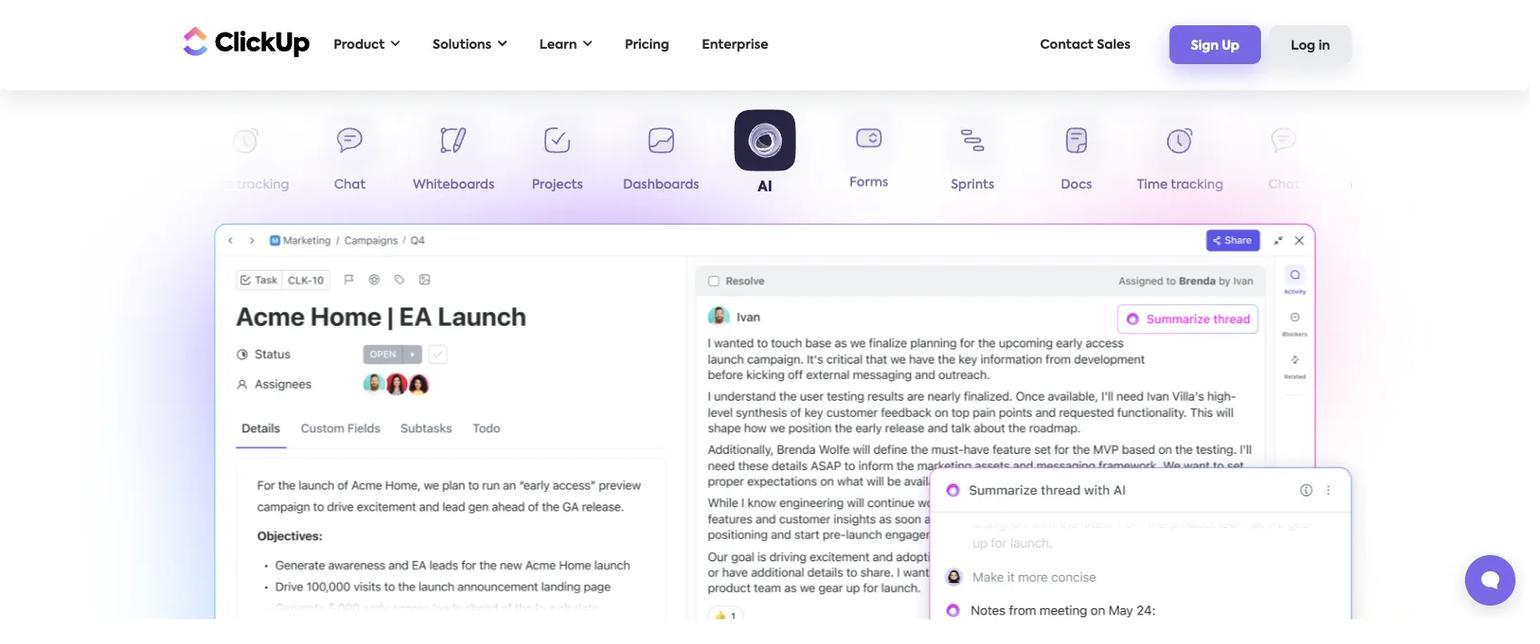 Task type: describe. For each thing, give the bounding box(es) containing it.
1 tracking from the left
[[236, 179, 289, 191]]

product button
[[325, 26, 409, 63]]

log in
[[1291, 39, 1330, 52]]

up
[[1222, 39, 1240, 52]]

solutions
[[433, 38, 492, 51]]

2 time from the left
[[1137, 179, 1168, 191]]

sign up
[[1191, 39, 1240, 52]]

2 time tracking from the left
[[1137, 179, 1224, 191]]

forms
[[850, 178, 888, 190]]

dashboards
[[623, 179, 699, 191]]

contact
[[1040, 38, 1094, 51]]

2 whiteboards button from the left
[[1336, 116, 1440, 199]]

1 whiteboards from the left
[[413, 179, 495, 191]]

clickup image
[[178, 24, 310, 58]]

chat for first chat button from left
[[334, 179, 366, 191]]

sign up button
[[1169, 25, 1261, 64]]

solutions button
[[424, 26, 516, 63]]

pricing link
[[616, 26, 678, 63]]

1 time from the left
[[203, 179, 233, 191]]

2 whiteboards from the left
[[1347, 179, 1429, 191]]

sprints button
[[921, 116, 1025, 199]]

sprints
[[951, 179, 994, 191]]

projects
[[532, 179, 583, 191]]

learn
[[539, 38, 577, 51]]

sales
[[1097, 38, 1131, 51]]



Task type: vqa. For each thing, say whether or not it's contained in the screenshot.
Sprints
yes



Task type: locate. For each thing, give the bounding box(es) containing it.
1 horizontal spatial time tracking
[[1137, 179, 1224, 191]]

forms button
[[817, 115, 921, 198]]

1 time tracking button from the left
[[194, 116, 298, 199]]

time tracking
[[203, 179, 289, 191], [1137, 179, 1224, 191]]

1 whiteboards button from the left
[[402, 116, 506, 199]]

0 horizontal spatial tracking
[[236, 179, 289, 191]]

1 horizontal spatial time tracking button
[[1129, 116, 1232, 199]]

contact sales
[[1040, 38, 1131, 51]]

product
[[334, 38, 385, 51]]

1 chat button from the left
[[298, 116, 402, 199]]

0 horizontal spatial whiteboards button
[[402, 116, 506, 199]]

1 horizontal spatial whiteboards button
[[1336, 116, 1440, 199]]

0 horizontal spatial whiteboards
[[413, 179, 495, 191]]

1 chat from the left
[[334, 179, 366, 191]]

0 horizontal spatial time tracking button
[[194, 116, 298, 199]]

tracking
[[236, 179, 289, 191], [1171, 179, 1224, 191]]

1 horizontal spatial chat
[[1268, 179, 1300, 191]]

chat button
[[298, 116, 402, 199], [1232, 116, 1336, 199]]

sign
[[1191, 39, 1219, 52]]

2 docs from the left
[[1061, 179, 1092, 191]]

projects button
[[506, 116, 609, 199]]

log in link
[[1269, 25, 1352, 64]]

1 horizontal spatial docs
[[1061, 179, 1092, 191]]

1 docs from the left
[[127, 179, 158, 191]]

1 time tracking from the left
[[203, 179, 289, 191]]

log
[[1291, 39, 1316, 52]]

2 chat from the left
[[1268, 179, 1300, 191]]

enterprise link
[[693, 26, 778, 63]]

contact sales link
[[1031, 26, 1140, 63]]

0 horizontal spatial time tracking
[[203, 179, 289, 191]]

whiteboards
[[413, 179, 495, 191], [1347, 179, 1429, 191]]

in
[[1319, 39, 1330, 52]]

1 horizontal spatial docs button
[[1025, 116, 1129, 199]]

1 horizontal spatial chat button
[[1232, 116, 1336, 199]]

ai
[[758, 180, 773, 194]]

0 horizontal spatial chat
[[334, 179, 366, 191]]

2 docs button from the left
[[1025, 116, 1129, 199]]

docs button
[[90, 116, 194, 199], [1025, 116, 1129, 199]]

learn button
[[530, 26, 601, 63]]

1 docs button from the left
[[90, 116, 194, 199]]

whiteboards button
[[402, 116, 506, 199], [1336, 116, 1440, 199]]

dashboards button
[[609, 116, 713, 199]]

2 time tracking button from the left
[[1129, 116, 1232, 199]]

2 chat button from the left
[[1232, 116, 1336, 199]]

docs
[[127, 179, 158, 191], [1061, 179, 1092, 191]]

1 horizontal spatial tracking
[[1171, 179, 1224, 191]]

ai image
[[214, 224, 1316, 620], [788, 447, 1375, 620]]

1 horizontal spatial whiteboards
[[1347, 179, 1429, 191]]

chat for second chat button from left
[[1268, 179, 1300, 191]]

enterprise
[[702, 38, 768, 51]]

0 horizontal spatial docs
[[127, 179, 158, 191]]

0 horizontal spatial docs button
[[90, 116, 194, 199]]

0 horizontal spatial chat button
[[298, 116, 402, 199]]

time tracking button
[[194, 116, 298, 199], [1129, 116, 1232, 199]]

1 horizontal spatial time
[[1137, 179, 1168, 191]]

ai button
[[713, 109, 817, 199]]

pricing
[[625, 38, 669, 51]]

time
[[203, 179, 233, 191], [1137, 179, 1168, 191]]

2 tracking from the left
[[1171, 179, 1224, 191]]

0 horizontal spatial time
[[203, 179, 233, 191]]

chat
[[334, 179, 366, 191], [1268, 179, 1300, 191]]



